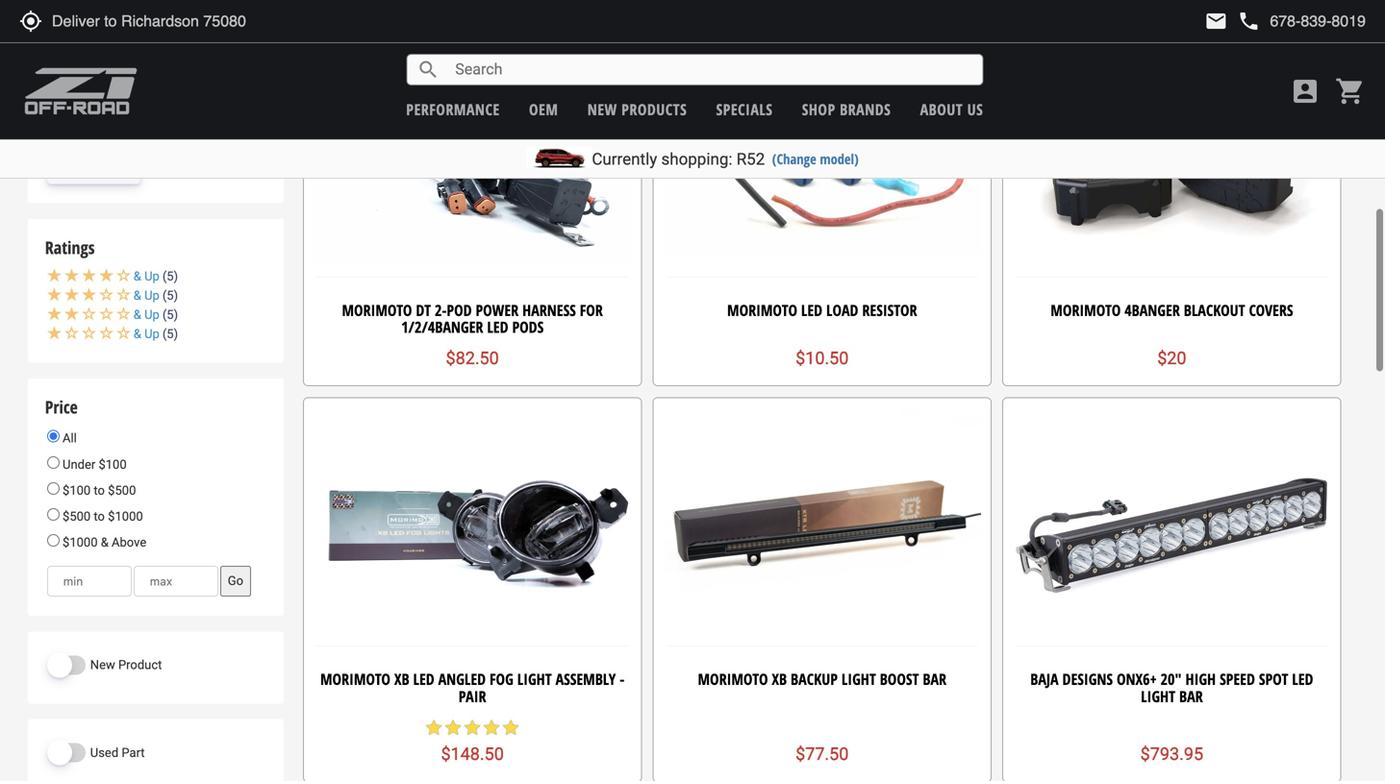 Task type: locate. For each thing, give the bounding box(es) containing it.
morimoto inside morimoto xb led angled fog light assembly - pair
[[320, 670, 390, 690]]

0 horizontal spatial light
[[517, 670, 552, 690]]

baja
[[68, 32, 92, 46], [1030, 670, 1059, 690]]

$1000 down $500 to $1000
[[63, 536, 98, 550]]

shop brands
[[802, 99, 891, 120]]

$10.50
[[796, 348, 849, 369]]

us
[[967, 99, 983, 120]]

product
[[118, 658, 162, 673]]

onx6+
[[1117, 670, 1157, 690]]

speed
[[1220, 670, 1255, 690]]

specials link
[[716, 99, 773, 120]]

backup
[[791, 670, 838, 690]]

under
[[63, 458, 95, 472]]

1 vertical spatial designs
[[1062, 670, 1113, 690]]

bar left the 'speed'
[[1179, 687, 1203, 707]]

1 horizontal spatial light
[[841, 670, 876, 690]]

morimoto for morimoto
[[68, 7, 123, 21]]

$500 down $100 to $500
[[63, 510, 91, 524]]

morimoto for morimoto xb backup light boost bar
[[698, 670, 768, 690]]

performance link
[[406, 99, 500, 120]]

mail
[[1205, 10, 1228, 33]]

$1000 up above
[[108, 510, 143, 524]]

to for $100
[[94, 484, 105, 498]]

0 horizontal spatial $100
[[63, 484, 91, 498]]

to for $500
[[94, 510, 105, 524]]

account_box
[[1290, 76, 1321, 107]]

search
[[417, 58, 440, 81]]

0 horizontal spatial baja
[[68, 32, 92, 46]]

shop brands link
[[802, 99, 891, 120]]

1 to from the top
[[94, 484, 105, 498]]

my_location
[[19, 10, 42, 33]]

1 vertical spatial $1000
[[63, 536, 98, 550]]

go button
[[220, 567, 251, 597]]

xb for backup
[[772, 670, 787, 690]]

baja left onx6+
[[1030, 670, 1059, 690]]

to
[[94, 484, 105, 498], [94, 510, 105, 524]]

0 horizontal spatial $1000
[[63, 536, 98, 550]]

designs left onx6+
[[1062, 670, 1113, 690]]

currently
[[592, 150, 657, 169]]

xb left angled
[[394, 670, 409, 690]]

2 to from the top
[[94, 510, 105, 524]]

covers
[[1249, 300, 1293, 321]]

led inside morimoto xb led angled fog light assembly - pair
[[413, 670, 434, 690]]

shopping:
[[661, 150, 732, 169]]

above
[[112, 536, 146, 550]]

$148.50
[[441, 745, 504, 765]]

0 horizontal spatial xb
[[394, 670, 409, 690]]

go
[[228, 574, 243, 589]]

1 horizontal spatial baja
[[1030, 670, 1059, 690]]

light inside morimoto xb led angled fog light assembly - pair
[[517, 670, 552, 690]]

1 vertical spatial $500
[[63, 510, 91, 524]]

shop
[[802, 99, 835, 120]]

0 vertical spatial baja
[[68, 32, 92, 46]]

0 vertical spatial to
[[94, 484, 105, 498]]

1 vertical spatial baja
[[1030, 670, 1059, 690]]

spot
[[1259, 670, 1288, 690]]

0 vertical spatial $100
[[99, 458, 127, 472]]

new
[[90, 658, 115, 673]]

None radio
[[47, 483, 59, 495]]

None checkbox
[[47, 58, 63, 75], [47, 83, 63, 100], [47, 108, 63, 125], [47, 133, 63, 150], [47, 58, 63, 75], [47, 83, 63, 100], [47, 108, 63, 125], [47, 133, 63, 150]]

0 horizontal spatial designs
[[96, 32, 140, 46]]

up
[[144, 269, 159, 284], [144, 288, 159, 303], [144, 308, 159, 322], [144, 327, 159, 341]]

ratings
[[45, 236, 95, 260]]

project
[[68, 57, 107, 71]]

baja inside baja designs onx6+ 20" high speed spot led light bar
[[1030, 670, 1059, 690]]

shopping_cart
[[1335, 76, 1366, 107]]

1 xb from the left
[[394, 670, 409, 690]]

light left boost
[[841, 670, 876, 690]]

$100 up $100 to $500
[[99, 458, 127, 472]]

designs for baja designs
[[96, 32, 140, 46]]

designs
[[96, 32, 140, 46], [1062, 670, 1113, 690]]

baja for baja designs onx6+ 20" high speed spot led light bar
[[1030, 670, 1059, 690]]

$77.50
[[796, 745, 849, 765]]

1 horizontal spatial xb
[[772, 670, 787, 690]]

1 up from the top
[[144, 269, 159, 284]]

$100
[[99, 458, 127, 472], [63, 484, 91, 498]]

4 5 from the top
[[167, 327, 174, 341]]

new products link
[[587, 99, 687, 120]]

light left high
[[1141, 687, 1175, 707]]

designs up x
[[96, 32, 140, 46]]

1 horizontal spatial $1000
[[108, 510, 143, 524]]

0 vertical spatial designs
[[96, 32, 140, 46]]

new
[[587, 99, 617, 120]]

None checkbox
[[47, 8, 63, 25], [47, 33, 63, 50], [47, 8, 63, 25], [47, 33, 63, 50]]

bar right boost
[[923, 670, 946, 690]]

xb
[[394, 670, 409, 690], [772, 670, 787, 690]]

boost
[[880, 670, 919, 690]]

0 horizontal spatial $500
[[63, 510, 91, 524]]

2 up from the top
[[144, 288, 159, 303]]

specials
[[716, 99, 773, 120]]

4 & up 5 from the top
[[133, 327, 174, 341]]

3 up from the top
[[144, 308, 159, 322]]

None radio
[[47, 431, 59, 443], [47, 457, 59, 469], [47, 509, 59, 521], [47, 535, 59, 547], [47, 431, 59, 443], [47, 457, 59, 469], [47, 509, 59, 521], [47, 535, 59, 547]]

1 horizontal spatial designs
[[1062, 670, 1113, 690]]

star
[[424, 719, 444, 738], [444, 719, 463, 738], [463, 719, 482, 738], [482, 719, 501, 738], [501, 719, 520, 738]]

$500
[[108, 484, 136, 498], [63, 510, 91, 524]]

load
[[826, 300, 858, 321]]

bar inside baja designs onx6+ 20" high speed spot led light bar
[[1179, 687, 1203, 707]]

5
[[167, 269, 174, 284], [167, 288, 174, 303], [167, 308, 174, 322], [167, 327, 174, 341]]

2 horizontal spatial light
[[1141, 687, 1175, 707]]

min number field
[[47, 567, 132, 597]]

baja designs
[[68, 32, 140, 46]]

led left angled
[[413, 670, 434, 690]]

morimoto dt 2-pod power harness for 1/2/4banger led pods
[[342, 300, 603, 338]]

morimoto for morimoto led load resistor
[[727, 300, 797, 321]]

phone link
[[1237, 10, 1366, 33]]

34
[[136, 8, 149, 21]]

$100 down under
[[63, 484, 91, 498]]

$20
[[1157, 348, 1186, 369]]

(change model) link
[[772, 150, 859, 168]]

$1000 & above
[[59, 536, 146, 550]]

to up $500 to $1000
[[94, 484, 105, 498]]

show more button
[[47, 159, 140, 184]]

4 up from the top
[[144, 327, 159, 341]]

2 & up 5 from the top
[[133, 288, 174, 303]]

led right spot
[[1292, 670, 1313, 690]]

xb left backup
[[772, 670, 787, 690]]

xb inside morimoto xb led angled fog light assembly - pair
[[394, 670, 409, 690]]

2 xb from the left
[[772, 670, 787, 690]]

-
[[620, 670, 625, 690]]

morimoto inside morimoto dt 2-pod power harness for 1/2/4banger led pods
[[342, 300, 412, 321]]

$500 up $500 to $1000
[[108, 484, 136, 498]]

23
[[132, 58, 145, 71]]

show more
[[62, 164, 125, 179]]

light right fog
[[517, 670, 552, 690]]

led left pods
[[487, 317, 508, 338]]

to down $100 to $500
[[94, 510, 105, 524]]

& up 5
[[133, 269, 174, 284], [133, 288, 174, 303], [133, 308, 174, 322], [133, 327, 174, 341]]

for
[[580, 300, 603, 321]]

1 vertical spatial to
[[94, 510, 105, 524]]

3 & up 5 from the top
[[133, 308, 174, 322]]

$500 to $1000
[[59, 510, 143, 524]]

0 vertical spatial $1000
[[108, 510, 143, 524]]

oem link
[[529, 99, 558, 120]]

designs inside baja designs onx6+ 20" high speed spot led light bar
[[1062, 670, 1113, 690]]

baja up project
[[68, 32, 92, 46]]

1 horizontal spatial bar
[[1179, 687, 1203, 707]]

0 vertical spatial $500
[[108, 484, 136, 498]]

bar
[[923, 670, 946, 690], [1179, 687, 1203, 707]]

led
[[801, 300, 822, 321], [487, 317, 508, 338], [413, 670, 434, 690], [1292, 670, 1313, 690]]

r52
[[736, 150, 765, 169]]

fog
[[490, 670, 513, 690]]



Task type: describe. For each thing, give the bounding box(es) containing it.
about
[[920, 99, 963, 120]]

all
[[59, 432, 77, 446]]

1 vertical spatial $100
[[63, 484, 91, 498]]

1 5 from the top
[[167, 269, 174, 284]]

1 & up 5 from the top
[[133, 269, 174, 284]]

blackout
[[1184, 300, 1245, 321]]

morimoto 4banger blackout covers
[[1051, 300, 1293, 321]]

angled
[[438, 670, 486, 690]]

model)
[[820, 150, 859, 168]]

about us
[[920, 99, 983, 120]]

baja designs onx6+ 20" high speed spot led light bar
[[1030, 670, 1313, 707]]

account_box link
[[1285, 76, 1325, 107]]

show
[[62, 164, 93, 179]]

currently shopping: r52 (change model)
[[592, 150, 859, 169]]

brands
[[840, 99, 891, 120]]

morimoto for morimoto dt 2-pod power harness for 1/2/4banger led pods
[[342, 300, 412, 321]]

about us link
[[920, 99, 983, 120]]

shopping_cart link
[[1330, 76, 1366, 107]]

harness
[[522, 300, 576, 321]]

5 star from the left
[[501, 719, 520, 738]]

country
[[107, 82, 150, 96]]

morimoto xb backup light boost bar
[[698, 670, 946, 690]]

2 5 from the top
[[167, 288, 174, 303]]

baja for baja designs
[[68, 32, 92, 46]]

$100 to $500
[[59, 484, 136, 498]]

rough
[[68, 82, 104, 96]]

project x
[[68, 57, 118, 71]]

products
[[621, 99, 687, 120]]

2 star from the left
[[444, 719, 463, 738]]

$82.50
[[446, 348, 499, 369]]

arb
[[68, 132, 92, 146]]

oem
[[529, 99, 558, 120]]

20"
[[1161, 670, 1182, 690]]

used part
[[90, 746, 145, 761]]

25
[[154, 33, 167, 46]]

mail link
[[1205, 10, 1228, 33]]

rough country
[[68, 82, 150, 96]]

price
[[45, 396, 78, 419]]

1/2/4banger
[[401, 317, 483, 338]]

4 star from the left
[[482, 719, 501, 738]]

phone
[[1237, 10, 1260, 33]]

morimoto xb led angled fog light assembly - pair
[[320, 670, 625, 707]]

4
[[105, 133, 112, 146]]

morimoto led load resistor
[[727, 300, 917, 321]]

0 horizontal spatial bar
[[923, 670, 946, 690]]

high
[[1185, 670, 1216, 690]]

led left load
[[801, 300, 822, 321]]

morimoto for morimoto xb led angled fog light assembly - pair
[[320, 670, 390, 690]]

2-
[[435, 300, 447, 321]]

pair
[[459, 687, 486, 707]]

assembly
[[556, 670, 616, 690]]

under  $100
[[59, 458, 127, 472]]

star star star star star $148.50
[[424, 719, 520, 765]]

Search search field
[[440, 55, 982, 85]]

1 horizontal spatial $100
[[99, 458, 127, 472]]

power
[[476, 300, 519, 321]]

4banger
[[1125, 300, 1180, 321]]

mail phone
[[1205, 10, 1260, 33]]

led inside baja designs onx6+ 20" high speed spot led light bar
[[1292, 670, 1313, 690]]

morimoto for morimoto 4banger blackout covers
[[1051, 300, 1121, 321]]

x
[[111, 57, 118, 71]]

max number field
[[133, 567, 218, 597]]

performance
[[406, 99, 500, 120]]

dt
[[416, 300, 431, 321]]

pod
[[447, 300, 472, 321]]

xb for led
[[394, 670, 409, 690]]

more
[[96, 164, 125, 179]]

pods
[[512, 317, 544, 338]]

designs for baja designs onx6+ 20" high speed spot led light bar
[[1062, 670, 1113, 690]]

3 5 from the top
[[167, 308, 174, 322]]

3 star from the left
[[463, 719, 482, 738]]

new products
[[587, 99, 687, 120]]

$793.95
[[1140, 745, 1203, 765]]

ledglow
[[68, 107, 118, 121]]

z1 motorsports logo image
[[24, 67, 138, 115]]

resistor
[[862, 300, 917, 321]]

1 star from the left
[[424, 719, 444, 738]]

used
[[90, 746, 118, 761]]

1 horizontal spatial $500
[[108, 484, 136, 498]]

(change
[[772, 150, 816, 168]]

light inside baja designs onx6+ 20" high speed spot led light bar
[[1141, 687, 1175, 707]]

led inside morimoto dt 2-pod power harness for 1/2/4banger led pods
[[487, 317, 508, 338]]

new product
[[90, 658, 162, 673]]

part
[[122, 746, 145, 761]]



Task type: vqa. For each thing, say whether or not it's contained in the screenshot.
second And from right
no



